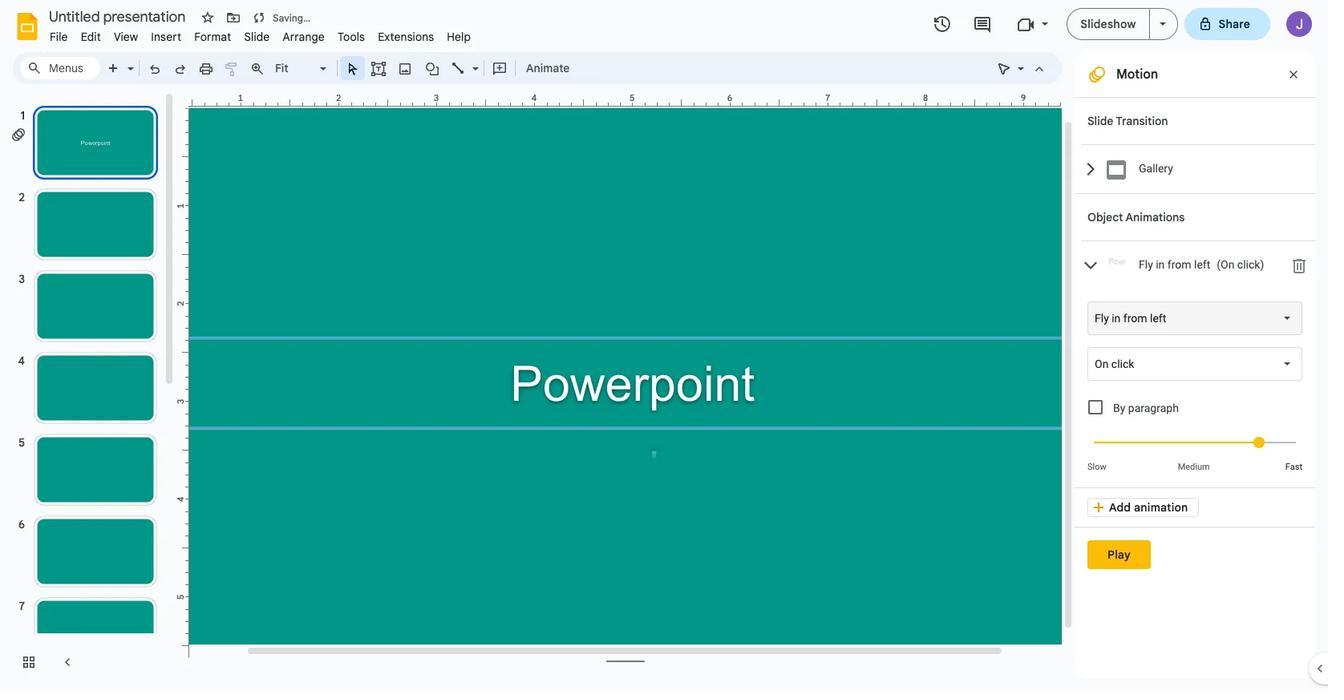 Task type: describe. For each thing, give the bounding box(es) containing it.
medium
[[1178, 462, 1210, 473]]

object animations tab list
[[1075, 193, 1316, 488]]

mode and view toolbar
[[992, 52, 1053, 84]]

slide for slide transition
[[1088, 114, 1114, 128]]

slow button
[[1088, 462, 1107, 473]]

object
[[1088, 210, 1124, 225]]

view
[[114, 30, 138, 44]]

slow
[[1088, 462, 1107, 473]]

view menu item
[[107, 27, 145, 47]]

menu bar inside menu bar banner
[[43, 21, 478, 47]]

tools menu item
[[331, 27, 372, 47]]

gallery tab
[[1082, 144, 1316, 193]]

menu bar banner
[[0, 0, 1329, 692]]

fly in from left (on click)
[[1139, 259, 1265, 271]]

animation
[[1135, 501, 1189, 515]]

insert menu item
[[145, 27, 188, 47]]

transition
[[1116, 114, 1169, 128]]

Star checkbox
[[197, 6, 219, 29]]

click
[[1112, 358, 1135, 371]]

duration element
[[1088, 424, 1303, 473]]

fly in from left option
[[1095, 311, 1167, 327]]

fly for fly in from left (on click)
[[1139, 259, 1154, 271]]

slide menu item
[[238, 27, 276, 47]]

from for fly in from left (on click)
[[1168, 259, 1192, 271]]

help
[[447, 30, 471, 44]]

slideshow button
[[1067, 8, 1150, 40]]

slideshow
[[1081, 17, 1137, 31]]

By paragraph checkbox
[[1089, 400, 1103, 415]]

file
[[50, 30, 68, 44]]

fly for fly in from left
[[1095, 312, 1109, 325]]

tab panel inside object animations tab list
[[1080, 290, 1316, 488]]

Zoom text field
[[273, 57, 318, 79]]

gallery
[[1139, 162, 1174, 175]]

share button
[[1185, 8, 1271, 40]]

presentation options image
[[1160, 22, 1166, 26]]

animate
[[526, 61, 570, 75]]

play button
[[1088, 541, 1151, 570]]

saving… button
[[248, 6, 315, 29]]

arrange menu item
[[276, 27, 331, 47]]

Menus field
[[20, 57, 100, 79]]



Task type: vqa. For each thing, say whether or not it's contained in the screenshot.
(on
yes



Task type: locate. For each thing, give the bounding box(es) containing it.
add animation button
[[1088, 498, 1199, 518]]

tab containing fly in from left
[[1082, 241, 1316, 290]]

object animations
[[1088, 210, 1185, 225]]

from
[[1168, 259, 1192, 271], [1124, 312, 1148, 325]]

on click option
[[1095, 356, 1135, 372]]

slide left transition
[[1088, 114, 1114, 128]]

slide inside menu item
[[244, 30, 270, 44]]

fly down animations on the top
[[1139, 259, 1154, 271]]

animate button
[[519, 56, 577, 80]]

tools
[[338, 30, 365, 44]]

slide transition
[[1088, 114, 1169, 128]]

in inside option
[[1112, 312, 1121, 325]]

in up the on click option
[[1112, 312, 1121, 325]]

left
[[1195, 259, 1211, 271], [1151, 312, 1167, 325]]

left for fly in from left (on click)
[[1195, 259, 1211, 271]]

extensions menu item
[[372, 27, 441, 47]]

file menu item
[[43, 27, 74, 47]]

help menu item
[[441, 27, 478, 47]]

menu bar containing file
[[43, 21, 478, 47]]

tab
[[1082, 241, 1316, 290]]

1 vertical spatial fly
[[1095, 312, 1109, 325]]

motion application
[[0, 0, 1329, 692]]

medium button
[[1159, 462, 1230, 473]]

left inside tab
[[1195, 259, 1211, 271]]

menu bar
[[43, 21, 478, 47]]

by paragraph
[[1114, 402, 1179, 415]]

fly
[[1139, 259, 1154, 271], [1095, 312, 1109, 325]]

by
[[1114, 402, 1126, 415]]

1 horizontal spatial left
[[1195, 259, 1211, 271]]

fast button
[[1286, 462, 1303, 473]]

Zoom field
[[270, 57, 334, 80]]

slide
[[244, 30, 270, 44], [1088, 114, 1114, 128]]

slide for slide
[[244, 30, 270, 44]]

0 vertical spatial left
[[1195, 259, 1211, 271]]

on click
[[1095, 358, 1135, 371]]

(on
[[1217, 259, 1235, 271]]

left inside fly in from left option
[[1151, 312, 1167, 325]]

select line image
[[469, 58, 479, 63]]

0 horizontal spatial from
[[1124, 312, 1148, 325]]

slide inside motion section
[[1088, 114, 1114, 128]]

click)
[[1238, 259, 1265, 271]]

in for fly in from left
[[1112, 312, 1121, 325]]

fly up on
[[1095, 312, 1109, 325]]

insert
[[151, 30, 181, 44]]

arrange
[[283, 30, 325, 44]]

from for fly in from left
[[1124, 312, 1148, 325]]

shape image
[[423, 57, 442, 79]]

1 vertical spatial slide
[[1088, 114, 1114, 128]]

motion section
[[1075, 52, 1316, 679]]

play
[[1108, 548, 1131, 562]]

motion
[[1117, 67, 1159, 83]]

extensions
[[378, 30, 434, 44]]

0 vertical spatial fly
[[1139, 259, 1154, 271]]

from inside tab
[[1168, 259, 1192, 271]]

in down animations on the top
[[1156, 259, 1165, 271]]

0 vertical spatial from
[[1168, 259, 1192, 271]]

fly in from left
[[1095, 312, 1167, 325]]

fly inside option
[[1095, 312, 1109, 325]]

from left the (on
[[1168, 259, 1192, 271]]

slider
[[1088, 424, 1303, 461]]

1 vertical spatial from
[[1124, 312, 1148, 325]]

from inside fly in from left option
[[1124, 312, 1148, 325]]

insert image image
[[396, 57, 414, 79]]

1 vertical spatial in
[[1112, 312, 1121, 325]]

format menu item
[[188, 27, 238, 47]]

slider inside object animations tab list
[[1088, 424, 1303, 461]]

0 vertical spatial slide
[[244, 30, 270, 44]]

fly in from left list box
[[1088, 302, 1303, 335]]

on
[[1095, 358, 1109, 371]]

slide down 'saving…' button
[[244, 30, 270, 44]]

0 horizontal spatial slide
[[244, 30, 270, 44]]

left for fly in from left
[[1151, 312, 1167, 325]]

share
[[1219, 17, 1251, 31]]

0 vertical spatial in
[[1156, 259, 1165, 271]]

paragraph
[[1129, 402, 1179, 415]]

main toolbar
[[99, 56, 578, 80]]

navigation
[[0, 91, 177, 692]]

Rename text field
[[43, 6, 195, 26]]

0 horizontal spatial in
[[1112, 312, 1121, 325]]

fast
[[1286, 462, 1303, 473]]

in for fly in from left (on click)
[[1156, 259, 1165, 271]]

new slide with layout image
[[124, 58, 134, 63]]

fly inside tab
[[1139, 259, 1154, 271]]

1 horizontal spatial from
[[1168, 259, 1192, 271]]

tab inside object animations tab list
[[1082, 241, 1316, 290]]

in
[[1156, 259, 1165, 271], [1112, 312, 1121, 325]]

navigation inside motion 'application'
[[0, 91, 177, 692]]

add animation
[[1110, 501, 1189, 515]]

0 horizontal spatial left
[[1151, 312, 1167, 325]]

1 horizontal spatial slide
[[1088, 114, 1114, 128]]

1 horizontal spatial fly
[[1139, 259, 1154, 271]]

edit menu item
[[74, 27, 107, 47]]

add
[[1110, 501, 1132, 515]]

1 vertical spatial left
[[1151, 312, 1167, 325]]

saving…
[[273, 12, 311, 24]]

0 horizontal spatial fly
[[1095, 312, 1109, 325]]

tab panel containing fly in from left
[[1080, 290, 1316, 488]]

tab panel
[[1080, 290, 1316, 488]]

from up click
[[1124, 312, 1148, 325]]

format
[[194, 30, 231, 44]]

edit
[[81, 30, 101, 44]]

animations
[[1126, 210, 1185, 225]]

1 horizontal spatial in
[[1156, 259, 1165, 271]]



